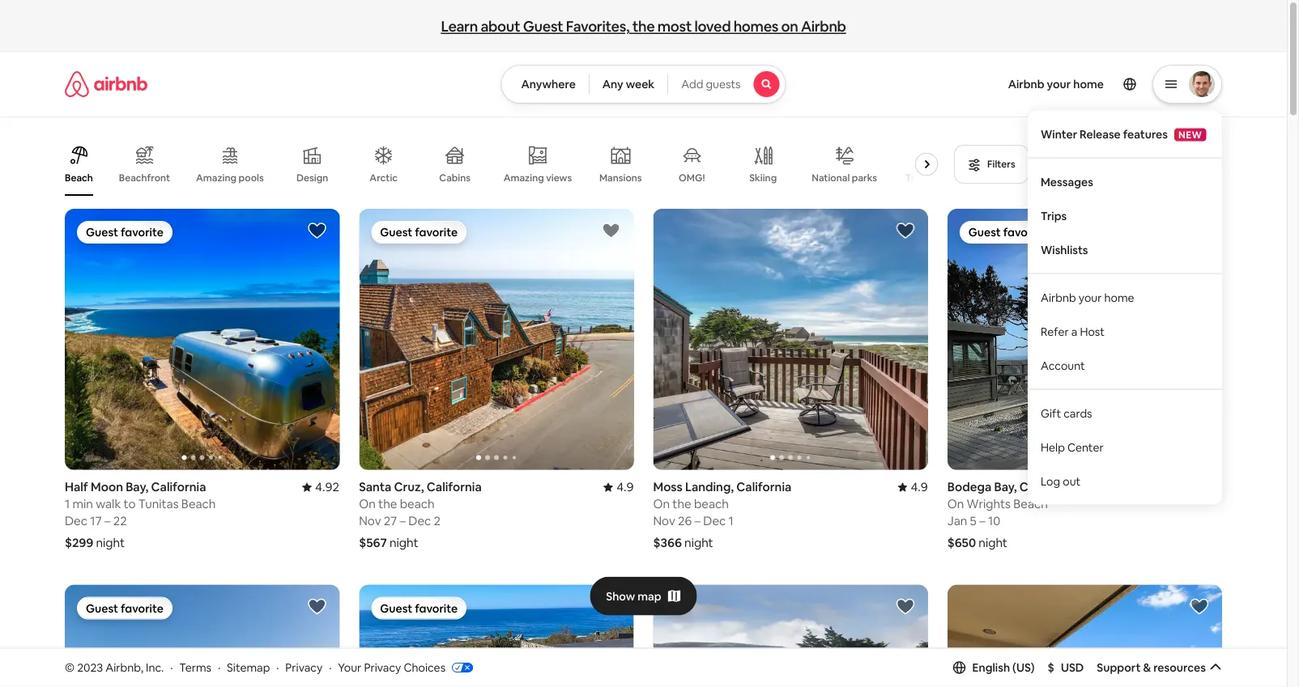 Task type: locate. For each thing, give the bounding box(es) containing it.
· right inc.
[[170, 661, 173, 675]]

beach inside santa cruz, california on the beach nov 27 – dec 2 $567 night
[[400, 496, 435, 512]]

to
[[124, 496, 136, 512]]

your up the host
[[1079, 290, 1102, 305]]

nov left 27
[[359, 513, 381, 529]]

airbnb your home for topmost airbnb your home link
[[1008, 77, 1104, 92]]

0 horizontal spatial privacy
[[285, 661, 323, 675]]

loved
[[695, 17, 731, 36]]

1 horizontal spatial on
[[653, 496, 670, 512]]

home for the bottom airbnb your home link
[[1104, 290, 1135, 305]]

on for bodega
[[948, 496, 964, 512]]

nov left 26 on the bottom of page
[[653, 513, 675, 529]]

airbnb up refer
[[1041, 290, 1076, 305]]

dec
[[65, 513, 87, 529], [408, 513, 431, 529], [703, 513, 726, 529]]

2 california from the left
[[427, 479, 482, 495]]

1 horizontal spatial amazing
[[504, 172, 544, 184]]

pools
[[239, 172, 264, 184]]

wishlists
[[1041, 243, 1088, 257]]

map
[[638, 589, 662, 604]]

walk
[[96, 496, 121, 512]]

None search field
[[501, 65, 786, 104]]

0 horizontal spatial beach
[[400, 496, 435, 512]]

dec left the 2
[[408, 513, 431, 529]]

add to wishlist: moss landing, california image
[[896, 221, 915, 241]]

on inside "moss landing, california on the beach nov 26 – dec 1 $366 night"
[[653, 496, 670, 512]]

1 down landing,
[[729, 513, 734, 529]]

guests
[[706, 77, 741, 92]]

1 horizontal spatial nov
[[653, 513, 675, 529]]

guest
[[523, 17, 563, 36]]

the left most
[[632, 17, 655, 36]]

min
[[73, 496, 93, 512]]

0 vertical spatial your
[[1047, 77, 1071, 92]]

airbnb
[[801, 17, 846, 36], [1008, 77, 1045, 92], [1041, 290, 1076, 305]]

– right 17 on the left bottom
[[104, 513, 110, 529]]

views
[[546, 172, 572, 184]]

airbnb up winter
[[1008, 77, 1045, 92]]

0 vertical spatial airbnb
[[801, 17, 846, 36]]

0 horizontal spatial nov
[[359, 513, 381, 529]]

1 · from the left
[[170, 661, 173, 675]]

display
[[1056, 158, 1089, 171]]

inc.
[[146, 661, 164, 675]]

your privacy choices
[[338, 661, 446, 675]]

california up tunitas
[[151, 479, 206, 495]]

1 horizontal spatial dec
[[408, 513, 431, 529]]

1 horizontal spatial 4.9 out of 5 average rating image
[[898, 479, 928, 495]]

refer
[[1041, 325, 1069, 339]]

1 vertical spatial airbnb
[[1008, 77, 1045, 92]]

1 horizontal spatial privacy
[[364, 661, 401, 675]]

$
[[1048, 661, 1055, 675]]

4 night from the left
[[979, 535, 1008, 551]]

homes
[[734, 17, 779, 36]]

on up jan
[[948, 496, 964, 512]]

2023
[[77, 661, 103, 675]]

1 dec from the left
[[65, 513, 87, 529]]

airbnb your home up winter
[[1008, 77, 1104, 92]]

1 nov from the left
[[359, 513, 381, 529]]

5.0
[[1205, 479, 1222, 495]]

1 vertical spatial your
[[1079, 290, 1102, 305]]

4.9 out of 5 average rating image
[[604, 479, 634, 495], [898, 479, 928, 495]]

california right landing,
[[737, 479, 792, 495]]

beach
[[400, 496, 435, 512], [694, 496, 729, 512]]

beach down landing,
[[694, 496, 729, 512]]

© 2023 airbnb, inc. ·
[[65, 661, 173, 675]]

terms link
[[179, 661, 211, 675]]

trips
[[1041, 209, 1067, 223]]

2 vertical spatial airbnb
[[1041, 290, 1076, 305]]

california inside "moss landing, california on the beach nov 26 – dec 1 $366 night"
[[737, 479, 792, 495]]

5
[[970, 513, 977, 529]]

beach down the cruz,
[[400, 496, 435, 512]]

airbnb your home link
[[999, 67, 1114, 101], [1028, 281, 1222, 315]]

arctic
[[370, 172, 398, 184]]

3 on from the left
[[948, 496, 964, 512]]

2
[[434, 513, 441, 529]]

night inside santa cruz, california on the beach nov 27 – dec 2 $567 night
[[390, 535, 418, 551]]

resources
[[1154, 661, 1206, 675]]

privacy right your
[[364, 661, 401, 675]]

2 nov from the left
[[653, 513, 675, 529]]

4 california from the left
[[1020, 479, 1075, 495]]

night down 26 on the bottom of page
[[685, 535, 713, 551]]

beachfront
[[119, 172, 170, 184]]

0 horizontal spatial bay,
[[126, 479, 148, 495]]

cabins
[[439, 172, 471, 184]]

2 beach from the left
[[694, 496, 729, 512]]

3 – from the left
[[695, 513, 701, 529]]

the
[[632, 17, 655, 36], [378, 496, 397, 512], [673, 496, 691, 512]]

add to wishlist: santa cruz, california image
[[601, 221, 621, 241]]

4.9 out of 5 average rating image left moss
[[604, 479, 634, 495]]

refer a host link
[[1028, 315, 1222, 349]]

support & resources
[[1097, 661, 1206, 675]]

1 privacy from the left
[[285, 661, 323, 675]]

airbnb your home up the host
[[1041, 290, 1135, 305]]

refer a host
[[1041, 325, 1105, 339]]

on down "santa"
[[359, 496, 376, 512]]

1 horizontal spatial the
[[632, 17, 655, 36]]

add to wishlist: bodega bay, california image
[[307, 597, 327, 617]]

dec inside santa cruz, california on the beach nov 27 – dec 2 $567 night
[[408, 513, 431, 529]]

host
[[1080, 325, 1105, 339]]

2 night from the left
[[390, 535, 418, 551]]

1 – from the left
[[104, 513, 110, 529]]

4.9 left bodega
[[911, 479, 928, 495]]

airbnb your home link up the host
[[1028, 281, 1222, 315]]

1 inside "moss landing, california on the beach nov 26 – dec 1 $366 night"
[[729, 513, 734, 529]]

california
[[151, 479, 206, 495], [427, 479, 482, 495], [737, 479, 792, 495], [1020, 479, 1075, 495]]

1 horizontal spatial 4.9
[[911, 479, 928, 495]]

beach left beachfront
[[65, 172, 93, 184]]

home up "release"
[[1073, 77, 1104, 92]]

group
[[65, 133, 949, 196], [65, 209, 340, 470], [359, 209, 634, 470], [653, 209, 928, 470], [948, 209, 1222, 470], [65, 585, 340, 688], [359, 585, 634, 688], [653, 585, 928, 688], [948, 585, 1222, 688]]

1 horizontal spatial bay,
[[994, 479, 1017, 495]]

california up the 2
[[427, 479, 482, 495]]

night down 27
[[390, 535, 418, 551]]

2 on from the left
[[653, 496, 670, 512]]

california down help
[[1020, 479, 1075, 495]]

· left your
[[329, 661, 332, 675]]

4 – from the left
[[979, 513, 986, 529]]

4.9 left moss
[[617, 479, 634, 495]]

– inside bodega bay, california on wrights beach jan 5 – 10 $650 night
[[979, 513, 986, 529]]

amazing left views
[[504, 172, 544, 184]]

1 california from the left
[[151, 479, 206, 495]]

beach right tunitas
[[181, 496, 216, 512]]

on inside bodega bay, california on wrights beach jan 5 – 10 $650 night
[[948, 496, 964, 512]]

1 vertical spatial home
[[1104, 290, 1135, 305]]

1 horizontal spatial your
[[1079, 290, 1102, 305]]

messages
[[1041, 175, 1093, 189]]

©
[[65, 661, 75, 675]]

trips link
[[1028, 199, 1222, 233]]

amazing left pools
[[196, 172, 237, 184]]

amazing
[[504, 172, 544, 184], [196, 172, 237, 184]]

1 horizontal spatial beach
[[181, 496, 216, 512]]

show map
[[606, 589, 662, 604]]

0 vertical spatial home
[[1073, 77, 1104, 92]]

1 night from the left
[[96, 535, 125, 551]]

2 · from the left
[[218, 661, 221, 675]]

0 horizontal spatial on
[[359, 496, 376, 512]]

home for topmost airbnb your home link
[[1073, 77, 1104, 92]]

2 horizontal spatial on
[[948, 496, 964, 512]]

1 horizontal spatial 1
[[729, 513, 734, 529]]

night
[[96, 535, 125, 551], [390, 535, 418, 551], [685, 535, 713, 551], [979, 535, 1008, 551]]

home up refer a host link
[[1104, 290, 1135, 305]]

nov for nov 27 – dec 2
[[359, 513, 381, 529]]

bay, up to
[[126, 479, 148, 495]]

dec down min
[[65, 513, 87, 529]]

bay, inside bodega bay, california on wrights beach jan 5 – 10 $650 night
[[994, 479, 1017, 495]]

3 · from the left
[[276, 661, 279, 675]]

night down 10
[[979, 535, 1008, 551]]

your up winter
[[1047, 77, 1071, 92]]

amazing for amazing views
[[504, 172, 544, 184]]

design
[[297, 172, 328, 184]]

on for santa
[[359, 496, 376, 512]]

5.0 out of 5 average rating image
[[1192, 479, 1222, 495]]

0 horizontal spatial 4.9 out of 5 average rating image
[[604, 479, 634, 495]]

2 dec from the left
[[408, 513, 431, 529]]

– right 26 on the bottom of page
[[695, 513, 701, 529]]

learn about guest favorites, the most loved homes on airbnb
[[441, 17, 846, 36]]

california inside half moon bay, california 1 min walk to tunitas beach dec 17 – 22 $299 night
[[151, 479, 206, 495]]

anywhere
[[521, 77, 576, 92]]

1 on from the left
[[359, 496, 376, 512]]

jan
[[948, 513, 967, 529]]

4.9 out of 5 average rating image for moss landing, california on the beach nov 26 – dec 1 $366 night
[[898, 479, 928, 495]]

27
[[384, 513, 397, 529]]

nov inside "moss landing, california on the beach nov 26 – dec 1 $366 night"
[[653, 513, 675, 529]]

english
[[972, 661, 1010, 675]]

0 horizontal spatial 4.9
[[617, 479, 634, 495]]

$ usd
[[1048, 661, 1084, 675]]

– right 5
[[979, 513, 986, 529]]

mansions
[[599, 172, 642, 184]]

0 horizontal spatial amazing
[[196, 172, 237, 184]]

1 bay, from the left
[[126, 479, 148, 495]]

nov for nov 26 – dec 1
[[653, 513, 675, 529]]

bay,
[[126, 479, 148, 495], [994, 479, 1017, 495]]

– inside "moss landing, california on the beach nov 26 – dec 1 $366 night"
[[695, 513, 701, 529]]

2 privacy from the left
[[364, 661, 401, 675]]

3 night from the left
[[685, 535, 713, 551]]

0 horizontal spatial 1
[[65, 496, 70, 512]]

none search field containing anywhere
[[501, 65, 786, 104]]

privacy left your
[[285, 661, 323, 675]]

1 4.9 out of 5 average rating image from the left
[[604, 479, 634, 495]]

airbnb your home link up winter
[[999, 67, 1114, 101]]

on inside santa cruz, california on the beach nov 27 – dec 2 $567 night
[[359, 496, 376, 512]]

gift cards
[[1041, 406, 1092, 421]]

1 vertical spatial airbnb your home
[[1041, 290, 1135, 305]]

– inside santa cruz, california on the beach nov 27 – dec 2 $567 night
[[400, 513, 406, 529]]

the for 26
[[673, 496, 691, 512]]

nov inside santa cruz, california on the beach nov 27 – dec 2 $567 night
[[359, 513, 381, 529]]

0 horizontal spatial the
[[378, 496, 397, 512]]

2 horizontal spatial dec
[[703, 513, 726, 529]]

display total before taxes
[[1056, 158, 1173, 171]]

4.9
[[617, 479, 634, 495], [911, 479, 928, 495]]

choices
[[404, 661, 446, 675]]

dec inside "moss landing, california on the beach nov 26 – dec 1 $366 night"
[[703, 513, 726, 529]]

2 4.9 from the left
[[911, 479, 928, 495]]

help
[[1041, 440, 1065, 455]]

1 horizontal spatial beach
[[694, 496, 729, 512]]

17
[[90, 513, 102, 529]]

10
[[988, 513, 1001, 529]]

the up 27
[[378, 496, 397, 512]]

airbnb for topmost airbnb your home link
[[1008, 77, 1045, 92]]

the inside santa cruz, california on the beach nov 27 – dec 2 $567 night
[[378, 496, 397, 512]]

1 vertical spatial 1
[[729, 513, 734, 529]]

airbnb right on
[[801, 17, 846, 36]]

bay, up wrights
[[994, 479, 1017, 495]]

the inside "moss landing, california on the beach nov 26 – dec 1 $366 night"
[[673, 496, 691, 512]]

beach
[[65, 172, 93, 184], [181, 496, 216, 512], [1014, 496, 1048, 512]]

0 horizontal spatial beach
[[65, 172, 93, 184]]

0 vertical spatial 1
[[65, 496, 70, 512]]

2 horizontal spatial the
[[673, 496, 691, 512]]

2 – from the left
[[400, 513, 406, 529]]

1 left min
[[65, 496, 70, 512]]

on down moss
[[653, 496, 670, 512]]

3 california from the left
[[737, 479, 792, 495]]

– for jan 5 – 10
[[979, 513, 986, 529]]

your
[[1047, 77, 1071, 92], [1079, 290, 1102, 305]]

dec right 26 on the bottom of page
[[703, 513, 726, 529]]

california inside santa cruz, california on the beach nov 27 – dec 2 $567 night
[[427, 479, 482, 495]]

1 beach from the left
[[400, 496, 435, 512]]

0 horizontal spatial your
[[1047, 77, 1071, 92]]

beach down the log
[[1014, 496, 1048, 512]]

california inside bodega bay, california on wrights beach jan 5 – 10 $650 night
[[1020, 479, 1075, 495]]

4.9 out of 5 average rating image left bodega
[[898, 479, 928, 495]]

$299
[[65, 535, 93, 551]]

nov
[[359, 513, 381, 529], [653, 513, 675, 529]]

sitemap link
[[227, 661, 270, 675]]

· right the terms link
[[218, 661, 221, 675]]

2 4.9 out of 5 average rating image from the left
[[898, 479, 928, 495]]

dec for nov 26 – dec 1
[[703, 513, 726, 529]]

1 4.9 from the left
[[617, 479, 634, 495]]

national parks
[[812, 172, 877, 184]]

2 horizontal spatial beach
[[1014, 496, 1048, 512]]

0 horizontal spatial dec
[[65, 513, 87, 529]]

airbnb for the bottom airbnb your home link
[[1041, 290, 1076, 305]]

night down 22
[[96, 535, 125, 551]]

2 bay, from the left
[[994, 479, 1017, 495]]

bay, inside half moon bay, california 1 min walk to tunitas beach dec 17 – 22 $299 night
[[126, 479, 148, 495]]

– right 27
[[400, 513, 406, 529]]

messages link
[[1028, 165, 1222, 199]]

the up 26 on the bottom of page
[[673, 496, 691, 512]]

0 vertical spatial airbnb your home
[[1008, 77, 1104, 92]]

· left privacy link
[[276, 661, 279, 675]]

beach inside "moss landing, california on the beach nov 26 – dec 1 $366 night"
[[694, 496, 729, 512]]

3 dec from the left
[[703, 513, 726, 529]]



Task type: vqa. For each thing, say whether or not it's contained in the screenshot.
second Privacy from the right
yes



Task type: describe. For each thing, give the bounding box(es) containing it.
beach for landing,
[[694, 496, 729, 512]]

learn about guest favorites, the most loved homes on airbnb link
[[434, 10, 853, 42]]

cards
[[1064, 406, 1092, 421]]

amazing for amazing pools
[[196, 172, 237, 184]]

tunitas
[[138, 496, 179, 512]]

california for moss landing, california on the beach nov 26 – dec 1 $366 night
[[737, 479, 792, 495]]

airbnb your home for the bottom airbnb your home link
[[1041, 290, 1135, 305]]

santa
[[359, 479, 391, 495]]

the for homes
[[632, 17, 655, 36]]

add to wishlist: dillon beach, california image
[[896, 597, 915, 617]]

night inside bodega bay, california on wrights beach jan 5 – 10 $650 night
[[979, 535, 1008, 551]]

add
[[681, 77, 703, 92]]

4.92
[[315, 479, 340, 495]]

group containing amazing views
[[65, 133, 949, 196]]

on
[[781, 17, 798, 36]]

learn
[[441, 17, 478, 36]]

26
[[678, 513, 692, 529]]

support
[[1097, 661, 1141, 675]]

add guests
[[681, 77, 741, 92]]

$366
[[653, 535, 682, 551]]

– for nov 26 – dec 1
[[695, 513, 701, 529]]

release
[[1080, 127, 1121, 141]]

any week button
[[589, 65, 668, 104]]

airbnb,
[[105, 661, 143, 675]]

add to wishlist: half moon bay, california image
[[307, 221, 327, 241]]

your for the bottom airbnb your home link
[[1079, 290, 1102, 305]]

any
[[602, 77, 624, 92]]

22
[[113, 513, 127, 529]]

dec inside half moon bay, california 1 min walk to tunitas beach dec 17 – 22 $299 night
[[65, 513, 87, 529]]

national
[[812, 172, 850, 184]]

account
[[1041, 359, 1085, 373]]

– for nov 27 – dec 2
[[400, 513, 406, 529]]

omg!
[[679, 172, 705, 184]]

usd
[[1061, 661, 1084, 675]]

gift
[[1041, 406, 1061, 421]]

1 inside half moon bay, california 1 min walk to tunitas beach dec 17 – 22 $299 night
[[65, 496, 70, 512]]

beach for cruz,
[[400, 496, 435, 512]]

most
[[658, 17, 692, 36]]

half
[[65, 479, 88, 495]]

bodega bay, california on wrights beach jan 5 – 10 $650 night
[[948, 479, 1075, 551]]

account link
[[1028, 349, 1222, 383]]

parks
[[852, 172, 877, 184]]

filters
[[988, 158, 1016, 171]]

moss landing, california on the beach nov 26 – dec 1 $366 night
[[653, 479, 792, 551]]

wishlists link
[[1028, 233, 1222, 267]]

total
[[1091, 158, 1113, 171]]

california for bodega bay, california on wrights beach jan 5 – 10 $650 night
[[1020, 479, 1075, 495]]

0 vertical spatial airbnb your home link
[[999, 67, 1114, 101]]

english (us) button
[[953, 661, 1035, 675]]

the for 27
[[378, 496, 397, 512]]

add to wishlist: big sur, california image
[[601, 597, 621, 617]]

night inside "moss landing, california on the beach nov 26 – dec 1 $366 night"
[[685, 535, 713, 551]]

help center
[[1041, 440, 1104, 455]]

&
[[1143, 661, 1151, 675]]

show
[[606, 589, 635, 604]]

support & resources button
[[1097, 661, 1222, 675]]

before
[[1115, 158, 1146, 171]]

add guests button
[[668, 65, 786, 104]]

cruz,
[[394, 479, 424, 495]]

taxes
[[1148, 158, 1173, 171]]

profile element
[[806, 52, 1222, 505]]

night inside half moon bay, california 1 min walk to tunitas beach dec 17 – 22 $299 night
[[96, 535, 125, 551]]

a
[[1071, 325, 1078, 339]]

your
[[338, 661, 362, 675]]

dec for nov 27 – dec 2
[[408, 513, 431, 529]]

on for moss
[[653, 496, 670, 512]]

sitemap
[[227, 661, 270, 675]]

add to wishlist: aptos, california image
[[1190, 597, 1209, 617]]

beach inside bodega bay, california on wrights beach jan 5 – 10 $650 night
[[1014, 496, 1048, 512]]

winter release features
[[1041, 127, 1168, 141]]

$567
[[359, 535, 387, 551]]

4.9 out of 5 average rating image for santa cruz, california on the beach nov 27 – dec 2 $567 night
[[604, 479, 634, 495]]

english (us)
[[972, 661, 1035, 675]]

log
[[1041, 474, 1060, 489]]

wrights
[[967, 496, 1011, 512]]

gift cards link
[[1028, 397, 1222, 431]]

(us)
[[1013, 661, 1035, 675]]

your for topmost airbnb your home link
[[1047, 77, 1071, 92]]

winter
[[1041, 127, 1077, 141]]

favorites,
[[566, 17, 630, 36]]

new
[[1179, 128, 1203, 141]]

bodega
[[948, 479, 992, 495]]

log out button
[[1028, 465, 1222, 499]]

landing,
[[685, 479, 734, 495]]

help center link
[[1028, 431, 1222, 465]]

4.9 for moss landing, california on the beach nov 26 – dec 1 $366 night
[[911, 479, 928, 495]]

california for santa cruz, california on the beach nov 27 – dec 2 $567 night
[[427, 479, 482, 495]]

4.92 out of 5 average rating image
[[302, 479, 340, 495]]

trending
[[906, 172, 946, 184]]

4 · from the left
[[329, 661, 332, 675]]

anywhere button
[[501, 65, 590, 104]]

amazing pools
[[196, 172, 264, 184]]

week
[[626, 77, 655, 92]]

half moon bay, california 1 min walk to tunitas beach dec 17 – 22 $299 night
[[65, 479, 216, 551]]

beach inside half moon bay, california 1 min walk to tunitas beach dec 17 – 22 $299 night
[[181, 496, 216, 512]]

1 vertical spatial airbnb your home link
[[1028, 281, 1222, 315]]

moss
[[653, 479, 683, 495]]

filters button
[[954, 145, 1029, 184]]

amazing views
[[504, 172, 572, 184]]

– inside half moon bay, california 1 min walk to tunitas beach dec 17 – 22 $299 night
[[104, 513, 110, 529]]

any week
[[602, 77, 655, 92]]

terms · sitemap · privacy ·
[[179, 661, 332, 675]]

4.9 for santa cruz, california on the beach nov 27 – dec 2 $567 night
[[617, 479, 634, 495]]

privacy link
[[285, 661, 323, 675]]



